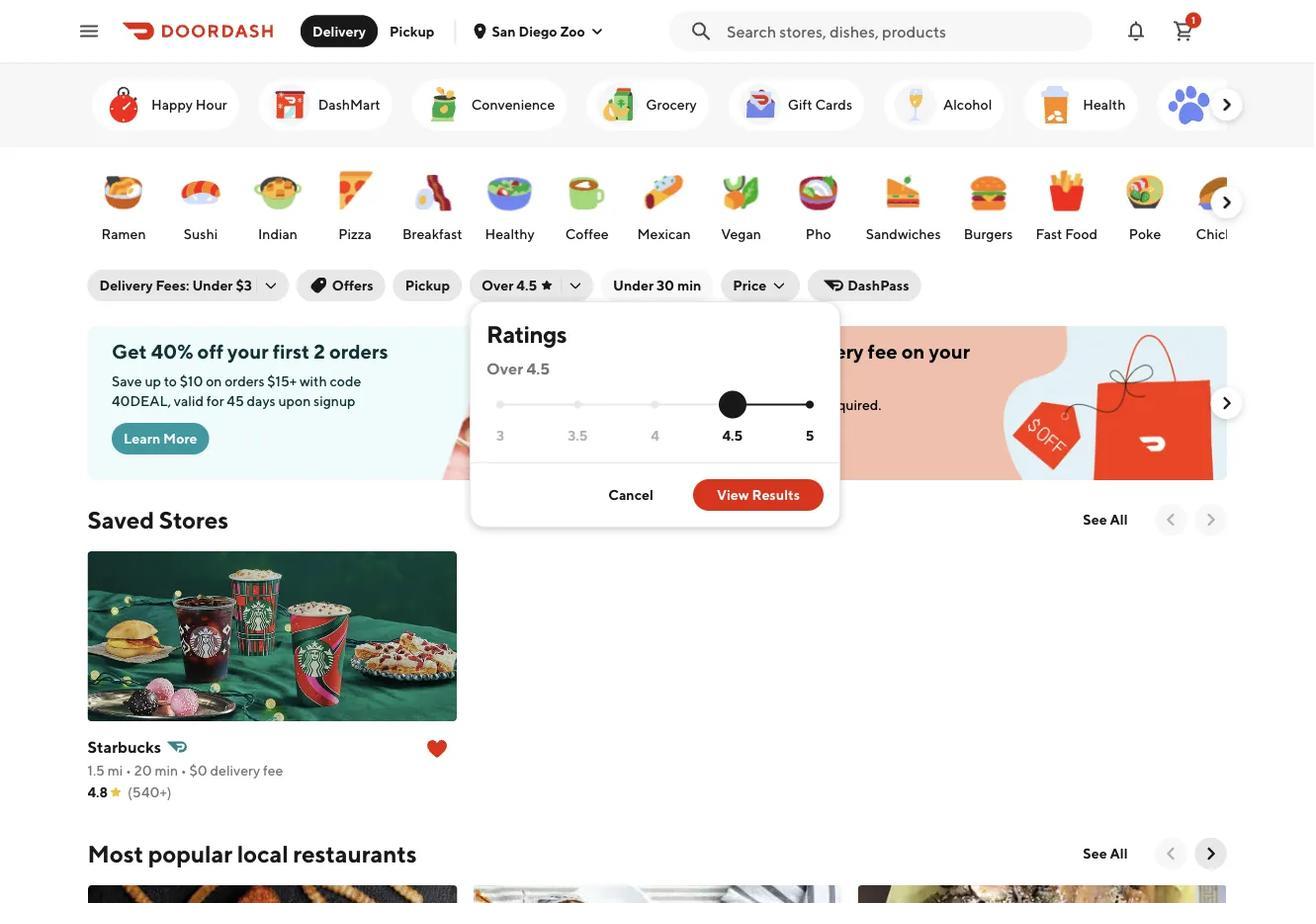Task type: vqa. For each thing, say whether or not it's contained in the screenshot.
1 ITEMS, OPEN ORDER CART 'Image'
yes



Task type: describe. For each thing, give the bounding box(es) containing it.
code
[[329, 373, 361, 390]]

mexican
[[637, 226, 690, 242]]

ratings
[[487, 320, 567, 348]]

view results
[[717, 487, 800, 503]]

4.8
[[88, 785, 108, 801]]

4
[[651, 427, 659, 444]]

offers
[[332, 277, 373, 294]]

valid
[[173, 393, 203, 409]]

delivery for delivery fees: under $3
[[99, 277, 153, 294]]

san diego zoo button
[[472, 23, 605, 39]]

learn for save
[[123, 431, 160, 447]]

offers button
[[296, 270, 385, 302]]

under 30 min button
[[601, 270, 713, 302]]

on inside get 40% off your first 2 orders save up to $10 on orders $15+ with code 40deal, valid for 45 days upon signup
[[205, 373, 221, 390]]

see all for saved stores
[[1083, 512, 1128, 528]]

1.5 mi • 20 min • $​0 delivery fee
[[88, 763, 283, 779]]

4.5 inside button
[[517, 277, 537, 294]]

dashpass
[[848, 277, 909, 294]]

days
[[246, 393, 275, 409]]

$3
[[236, 277, 252, 294]]

to
[[163, 373, 176, 390]]

1 vertical spatial pickup button
[[393, 270, 462, 302]]

enjoy a $0 delivery fee on your first order. $5 subtotal minimum required.
[[689, 340, 970, 413]]

convenience
[[471, 96, 554, 113]]

more for order.
[[740, 435, 774, 451]]

get
[[111, 340, 147, 363]]

mi
[[108, 763, 123, 779]]

1 vertical spatial orders
[[224, 373, 264, 390]]

over 4.5 inside button
[[482, 277, 537, 294]]

delivery fees: under $3
[[99, 277, 252, 294]]

off
[[197, 340, 223, 363]]

starbucks
[[88, 738, 161, 757]]

grocery image
[[594, 81, 641, 129]]

$​0
[[189, 763, 207, 779]]

view results button
[[693, 480, 824, 511]]

Store search: begin typing to search for stores available on DoorDash text field
[[727, 20, 1081, 42]]

alcohol
[[943, 96, 992, 113]]

previous button of carousel image
[[1161, 510, 1181, 530]]

enjoy
[[689, 340, 741, 363]]

3.5 stars and over image
[[574, 401, 582, 409]]

0 vertical spatial pickup button
[[378, 15, 446, 47]]

first inside get 40% off your first 2 orders save up to $10 on orders $15+ with code 40deal, valid for 45 days upon signup
[[272, 340, 309, 363]]

saved stores
[[88, 506, 228, 534]]

gift
[[787, 96, 812, 113]]

upon
[[278, 393, 310, 409]]

$5
[[689, 397, 706, 413]]

5 stars and over image
[[806, 401, 814, 409]]

$15+
[[267, 373, 296, 390]]

45
[[226, 393, 243, 409]]

0 horizontal spatial delivery
[[210, 763, 260, 779]]

1 vertical spatial over 4.5
[[487, 359, 550, 378]]

pets link
[[1157, 79, 1256, 131]]

learn more button for up
[[111, 423, 209, 455]]

convenience image
[[419, 81, 467, 129]]

4 stars and over image
[[651, 401, 659, 409]]

signup
[[313, 393, 355, 409]]

cancel button
[[585, 480, 677, 511]]

stores
[[159, 506, 228, 534]]

learn for first
[[701, 435, 737, 451]]

health
[[1083, 96, 1125, 113]]

see all link for saved stores
[[1071, 504, 1140, 536]]

all for most popular local restaurants
[[1110, 846, 1128, 862]]

1 items, open order cart image
[[1172, 19, 1195, 43]]

breakfast
[[402, 226, 462, 242]]

learn more for order.
[[701, 435, 774, 451]]

under inside button
[[613, 277, 654, 294]]

sandwiches
[[865, 226, 940, 242]]

open menu image
[[77, 19, 101, 43]]

happy
[[151, 96, 192, 113]]

healthy
[[484, 226, 534, 242]]

saved
[[88, 506, 154, 534]]

required.
[[824, 397, 881, 413]]

dashmart
[[318, 96, 380, 113]]

previous button of carousel image
[[1161, 844, 1181, 864]]

first inside enjoy a $0 delivery fee on your first order. $5 subtotal minimum required.
[[689, 364, 726, 387]]

poke
[[1129, 226, 1161, 242]]

fees:
[[156, 277, 189, 294]]

on inside enjoy a $0 delivery fee on your first order. $5 subtotal minimum required.
[[901, 340, 925, 363]]

delivery inside enjoy a $0 delivery fee on your first order. $5 subtotal minimum required.
[[790, 340, 863, 363]]

dashmart image
[[266, 81, 314, 129]]

most
[[88, 840, 143, 868]]

1
[[1191, 14, 1195, 26]]

next button of carousel image
[[1201, 844, 1221, 864]]

1 button
[[1164, 11, 1203, 51]]

$0
[[760, 340, 786, 363]]

a
[[745, 340, 756, 363]]

with
[[299, 373, 327, 390]]

fee inside enjoy a $0 delivery fee on your first order. $5 subtotal minimum required.
[[867, 340, 897, 363]]

results
[[752, 487, 800, 503]]

pho
[[805, 226, 831, 242]]

grocery link
[[586, 79, 708, 131]]

40deal,
[[111, 393, 171, 409]]

see all link for most popular local restaurants
[[1071, 838, 1140, 870]]

notification bell image
[[1124, 19, 1148, 43]]

1 vertical spatial over
[[487, 359, 523, 378]]

indian
[[258, 226, 297, 242]]

fast food
[[1035, 226, 1097, 242]]

1 vertical spatial min
[[155, 763, 178, 779]]

most popular local restaurants
[[88, 840, 417, 868]]

for
[[206, 393, 224, 409]]

price button
[[721, 270, 800, 302]]

2
[[313, 340, 325, 363]]



Task type: locate. For each thing, give the bounding box(es) containing it.
subtotal
[[708, 397, 760, 413]]

pickup right delivery button
[[390, 23, 434, 39]]

delivery inside button
[[312, 23, 366, 39]]

delivery left fees:
[[99, 277, 153, 294]]

see
[[1083, 512, 1107, 528], [1083, 846, 1107, 862]]

1 horizontal spatial under
[[613, 277, 654, 294]]

click to remove this store from your saved list image
[[425, 738, 449, 761]]

pickup button down breakfast
[[393, 270, 462, 302]]

first down enjoy
[[689, 364, 726, 387]]

dashpass button
[[808, 270, 921, 302]]

2 your from the left
[[929, 340, 970, 363]]

1 horizontal spatial delivery
[[312, 23, 366, 39]]

1 vertical spatial pickup
[[405, 277, 450, 294]]

1 horizontal spatial fee
[[867, 340, 897, 363]]

learn down "40deal,"
[[123, 431, 160, 447]]

under left 30 at the top of the page
[[613, 277, 654, 294]]

0 horizontal spatial orders
[[224, 373, 264, 390]]

0 vertical spatial first
[[272, 340, 309, 363]]

see all left previous button of carousel icon
[[1083, 846, 1128, 862]]

1 all from the top
[[1110, 512, 1128, 528]]

1 horizontal spatial orders
[[329, 340, 388, 363]]

0 horizontal spatial learn more
[[123, 431, 197, 447]]

happy hour
[[151, 96, 227, 113]]

$10
[[179, 373, 203, 390]]

4.5
[[517, 277, 537, 294], [526, 359, 550, 378], [722, 427, 743, 444]]

saved stores link
[[88, 504, 228, 536]]

2 all from the top
[[1110, 846, 1128, 862]]

orders up code at the left of the page
[[329, 340, 388, 363]]

1 vertical spatial 4.5
[[526, 359, 550, 378]]

see all link left previous button of carousel icon
[[1071, 838, 1140, 870]]

burgers
[[963, 226, 1012, 242]]

0 horizontal spatial under
[[192, 277, 233, 294]]

0 horizontal spatial your
[[227, 340, 268, 363]]

cancel
[[608, 487, 653, 503]]

coffee
[[565, 226, 608, 242]]

pickup down breakfast
[[405, 277, 450, 294]]

1 vertical spatial on
[[205, 373, 221, 390]]

1 vertical spatial delivery
[[210, 763, 260, 779]]

delivery
[[312, 23, 366, 39], [99, 277, 153, 294]]

learn more button down "40deal,"
[[111, 423, 209, 455]]

learn
[[123, 431, 160, 447], [701, 435, 737, 451]]

0 vertical spatial see all link
[[1071, 504, 1140, 536]]

minimum
[[763, 397, 822, 413]]

happy hour image
[[99, 81, 147, 129]]

on
[[901, 340, 925, 363], [205, 373, 221, 390]]

pizza
[[338, 226, 371, 242]]

20
[[134, 763, 152, 779]]

5
[[806, 427, 814, 444]]

0 horizontal spatial fee
[[263, 763, 283, 779]]

happy hour link
[[91, 79, 239, 131]]

next button of carousel image
[[1217, 95, 1236, 115], [1217, 193, 1236, 213], [1217, 394, 1236, 413], [1201, 510, 1221, 530]]

2 see all from the top
[[1083, 846, 1128, 862]]

min right 20
[[155, 763, 178, 779]]

0 vertical spatial pickup
[[390, 23, 434, 39]]

1 vertical spatial see all
[[1083, 846, 1128, 862]]

delivery right $​0
[[210, 763, 260, 779]]

under 30 min
[[613, 277, 701, 294]]

pickup button up convenience image
[[378, 15, 446, 47]]

0 vertical spatial orders
[[329, 340, 388, 363]]

up
[[144, 373, 161, 390]]

pickup button
[[378, 15, 446, 47], [393, 270, 462, 302]]

1 horizontal spatial delivery
[[790, 340, 863, 363]]

on down dashpass at top right
[[901, 340, 925, 363]]

see all left previous button of carousel image
[[1083, 512, 1128, 528]]

1 see all link from the top
[[1071, 504, 1140, 536]]

diego
[[519, 23, 557, 39]]

local
[[237, 840, 288, 868]]

0 vertical spatial fee
[[867, 340, 897, 363]]

0 horizontal spatial first
[[272, 340, 309, 363]]

order.
[[730, 364, 783, 387]]

learn more button down subtotal
[[689, 427, 786, 459]]

fee up the required.
[[867, 340, 897, 363]]

3 stars and over image
[[496, 401, 504, 409]]

0 vertical spatial all
[[1110, 512, 1128, 528]]

0 vertical spatial delivery
[[790, 340, 863, 363]]

0 horizontal spatial learn more button
[[111, 423, 209, 455]]

4.5 up ratings
[[517, 277, 537, 294]]

orders
[[329, 340, 388, 363], [224, 373, 264, 390]]

4.5 down ratings
[[526, 359, 550, 378]]

over 4.5 down healthy
[[482, 277, 537, 294]]

0 vertical spatial min
[[677, 277, 701, 294]]

• right mi
[[126, 763, 131, 779]]

1 horizontal spatial your
[[929, 340, 970, 363]]

0 vertical spatial delivery
[[312, 23, 366, 39]]

health image
[[1031, 81, 1079, 129]]

0 vertical spatial 4.5
[[517, 277, 537, 294]]

1 horizontal spatial •
[[181, 763, 187, 779]]

2 • from the left
[[181, 763, 187, 779]]

1 vertical spatial fee
[[263, 763, 283, 779]]

restaurants
[[293, 840, 417, 868]]

vegan
[[721, 226, 761, 242]]

learn more
[[123, 431, 197, 447], [701, 435, 774, 451]]

most popular local restaurants link
[[88, 838, 417, 870]]

0 vertical spatial on
[[901, 340, 925, 363]]

gift cards image
[[736, 81, 783, 129]]

over inside over 4.5 button
[[482, 277, 514, 294]]

fast
[[1035, 226, 1062, 242]]

see left previous button of carousel icon
[[1083, 846, 1107, 862]]

1 horizontal spatial min
[[677, 277, 701, 294]]

delivery button
[[301, 15, 378, 47]]

alcohol image
[[891, 81, 939, 129]]

2 vertical spatial 4.5
[[722, 427, 743, 444]]

1 horizontal spatial first
[[689, 364, 726, 387]]

0 vertical spatial over 4.5
[[482, 277, 537, 294]]

more down valid
[[163, 431, 197, 447]]

your inside enjoy a $0 delivery fee on your first order. $5 subtotal minimum required.
[[929, 340, 970, 363]]

first left 2 at the left
[[272, 340, 309, 363]]

1 horizontal spatial on
[[901, 340, 925, 363]]

1.5
[[88, 763, 105, 779]]

0 horizontal spatial learn
[[123, 431, 160, 447]]

grocery
[[645, 96, 696, 113]]

dashmart link
[[258, 79, 392, 131]]

over 4.5 down ratings
[[487, 359, 550, 378]]

on up for
[[205, 373, 221, 390]]

(540+)
[[128, 785, 172, 801]]

1 vertical spatial see all link
[[1071, 838, 1140, 870]]

pickup
[[390, 23, 434, 39], [405, 277, 450, 294]]

1 horizontal spatial more
[[740, 435, 774, 451]]

learn down subtotal
[[701, 435, 737, 451]]

4.5 down subtotal
[[722, 427, 743, 444]]

0 vertical spatial see
[[1083, 512, 1107, 528]]

ramen
[[101, 226, 145, 242]]

price
[[733, 277, 767, 294]]

1 vertical spatial first
[[689, 364, 726, 387]]

chicken
[[1196, 226, 1248, 242]]

get 40% off your first 2 orders save up to $10 on orders $15+ with code 40deal, valid for 45 days upon signup
[[111, 340, 388, 409]]

more for up
[[163, 431, 197, 447]]

1 vertical spatial delivery
[[99, 277, 153, 294]]

•
[[126, 763, 131, 779], [181, 763, 187, 779]]

2 see from the top
[[1083, 846, 1107, 862]]

see all link left previous button of carousel image
[[1071, 504, 1140, 536]]

0 horizontal spatial delivery
[[99, 277, 153, 294]]

see all for most popular local restaurants
[[1083, 846, 1128, 862]]

30
[[657, 277, 674, 294]]

all
[[1110, 512, 1128, 528], [1110, 846, 1128, 862]]

learn more down "40deal,"
[[123, 431, 197, 447]]

your inside get 40% off your first 2 orders save up to $10 on orders $15+ with code 40deal, valid for 45 days upon signup
[[227, 340, 268, 363]]

1 • from the left
[[126, 763, 131, 779]]

gift cards link
[[728, 79, 864, 131]]

view
[[717, 487, 749, 503]]

1 your from the left
[[227, 340, 268, 363]]

0 horizontal spatial •
[[126, 763, 131, 779]]

see for saved stores
[[1083, 512, 1107, 528]]

more down subtotal
[[740, 435, 774, 451]]

see left previous button of carousel image
[[1083, 512, 1107, 528]]

0 horizontal spatial more
[[163, 431, 197, 447]]

2 see all link from the top
[[1071, 838, 1140, 870]]

learn more button for order.
[[689, 427, 786, 459]]

0 horizontal spatial on
[[205, 373, 221, 390]]

see for most popular local restaurants
[[1083, 846, 1107, 862]]

all left previous button of carousel image
[[1110, 512, 1128, 528]]

0 vertical spatial over
[[482, 277, 514, 294]]

orders up 45
[[224, 373, 264, 390]]

0 vertical spatial see all
[[1083, 512, 1128, 528]]

over up 3 stars and over 'image' on the top left of the page
[[487, 359, 523, 378]]

3
[[496, 427, 504, 444]]

all left previous button of carousel icon
[[1110, 846, 1128, 862]]

1 horizontal spatial learn
[[701, 435, 737, 451]]

health link
[[1023, 79, 1137, 131]]

learn more down subtotal
[[701, 435, 774, 451]]

1 vertical spatial see
[[1083, 846, 1107, 862]]

see all
[[1083, 512, 1128, 528], [1083, 846, 1128, 862]]

over 4.5
[[482, 277, 537, 294], [487, 359, 550, 378]]

0 horizontal spatial min
[[155, 763, 178, 779]]

1 horizontal spatial learn more button
[[689, 427, 786, 459]]

all for saved stores
[[1110, 512, 1128, 528]]

1 under from the left
[[192, 277, 233, 294]]

delivery up dashmart
[[312, 23, 366, 39]]

over down healthy
[[482, 277, 514, 294]]

under left $3
[[192, 277, 233, 294]]

pets
[[1216, 96, 1244, 113]]

food
[[1065, 226, 1097, 242]]

gift cards
[[787, 96, 852, 113]]

min right 30 at the top of the page
[[677, 277, 701, 294]]

1 see all from the top
[[1083, 512, 1128, 528]]

over 4.5 button
[[470, 270, 593, 302]]

hour
[[195, 96, 227, 113]]

alcohol link
[[883, 79, 1003, 131]]

sushi
[[183, 226, 217, 242]]

delivery right $0
[[790, 340, 863, 363]]

save
[[111, 373, 141, 390]]

delivery for delivery
[[312, 23, 366, 39]]

1 see from the top
[[1083, 512, 1107, 528]]

2 under from the left
[[613, 277, 654, 294]]

3.5
[[568, 427, 588, 444]]

min inside button
[[677, 277, 701, 294]]

min
[[677, 277, 701, 294], [155, 763, 178, 779]]

1 horizontal spatial learn more
[[701, 435, 774, 451]]

1 vertical spatial all
[[1110, 846, 1128, 862]]

under
[[192, 277, 233, 294], [613, 277, 654, 294]]

zoo
[[560, 23, 585, 39]]

pets image
[[1165, 81, 1212, 129]]

over
[[482, 277, 514, 294], [487, 359, 523, 378]]

• left $​0
[[181, 763, 187, 779]]

fee right $​0
[[263, 763, 283, 779]]

learn more for up
[[123, 431, 197, 447]]

convenience link
[[411, 79, 566, 131]]



